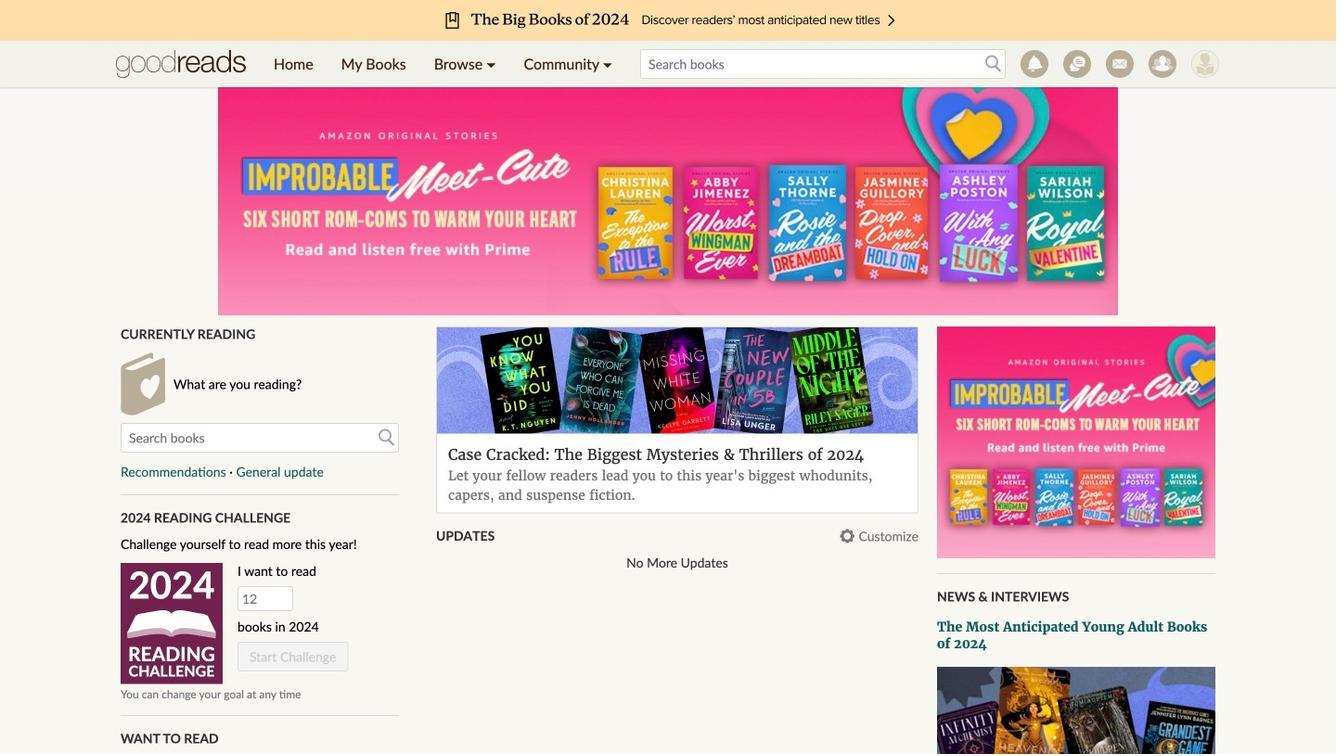 Task type: locate. For each thing, give the bounding box(es) containing it.
Search books text field
[[640, 49, 1006, 79]]

Search for books to add to your shelves search field
[[640, 49, 1006, 79]]

Number of books you want to read in 2024 number field
[[238, 587, 293, 612]]

friend requests image
[[1149, 50, 1177, 78]]

menu
[[260, 41, 627, 87]]

notifications image
[[1021, 50, 1049, 78]]

Search for books to add to your shelves search field
[[121, 423, 399, 453]]

advertisement element
[[218, 84, 1118, 316], [937, 327, 1216, 559]]



Task type: describe. For each thing, give the bounding box(es) containing it.
Search books text field
[[121, 423, 399, 453]]

case cracked: the biggest mysteries & thrillers of 2024 image
[[437, 328, 918, 434]]

sam green image
[[1192, 50, 1220, 78]]

my group discussions image
[[1064, 50, 1092, 78]]

the most anticipated young adult books of 2024 image
[[937, 667, 1216, 755]]

inbox image
[[1106, 50, 1134, 78]]

0 vertical spatial advertisement element
[[218, 84, 1118, 316]]

1 vertical spatial advertisement element
[[937, 327, 1216, 559]]



Task type: vqa. For each thing, say whether or not it's contained in the screenshot.
THE MOST ANTICIPATED YOUNG ADULT BOOKS OF 2024 image
yes



